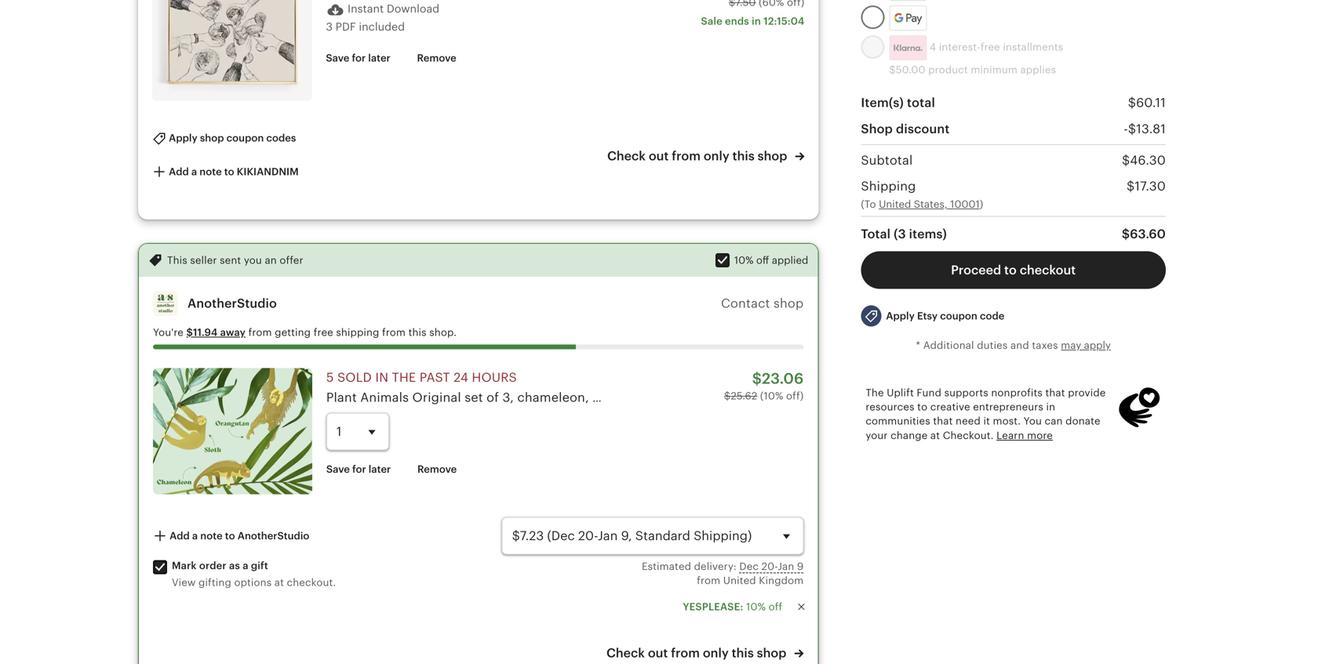 Task type: describe. For each thing, give the bounding box(es) containing it.
$ 17.30
[[1127, 179, 1166, 194]]

gift inside mark order as a gift view gifting options at checkout.
[[251, 560, 268, 572]]

apply shop coupon codes button
[[140, 124, 308, 153]]

1 horizontal spatial free
[[981, 41, 1000, 53]]

communities
[[866, 416, 930, 427]]

add for add a note to anotherstudio
[[170, 530, 190, 542]]

it
[[983, 416, 990, 427]]

*
[[916, 340, 920, 352]]

proceed
[[951, 263, 1001, 277]]

add a note to anotherstudio button
[[141, 522, 321, 551]]

options
[[234, 577, 272, 589]]

shop discount
[[861, 122, 950, 136]]

note for anotherstudio
[[200, 530, 223, 542]]

to inside dropdown button
[[225, 530, 235, 542]]

10% off applied
[[734, 255, 808, 266]]

gifting
[[199, 577, 231, 589]]

4
[[930, 41, 936, 53]]

check for topmost check out from only this shop link
[[607, 149, 646, 163]]

check for bottom check out from only this shop link
[[606, 646, 645, 661]]

a for add a note to kikiandnim
[[191, 166, 197, 178]]

at inside the uplift fund supports nonprofits that provide resources to creative entrepreneurs in communities that need it most. you can donate your change at checkout.
[[930, 430, 940, 442]]

(10%
[[760, 390, 783, 402]]

kingdom
[[759, 575, 804, 587]]

can
[[1045, 416, 1063, 427]]

(3
[[894, 227, 906, 241]]

resources
[[866, 401, 915, 413]]

your
[[866, 430, 888, 442]]

apply etsy coupon code
[[886, 310, 1005, 322]]

$ 60.11
[[1128, 96, 1166, 110]]

add a note to anotherstudio
[[167, 530, 309, 542]]

* additional duties and taxes may apply
[[916, 340, 1111, 352]]

the uplift fund supports nonprofits that provide resources to creative entrepreneurs in communities that need it most. you can donate your change at checkout.
[[866, 387, 1106, 442]]

add a note to kikiandnim button
[[140, 158, 310, 187]]

items)
[[909, 227, 947, 241]]

checkout.
[[287, 577, 336, 589]]

1 vertical spatial free
[[314, 327, 333, 339]]

shop
[[861, 122, 893, 136]]

0 vertical spatial off
[[756, 255, 769, 266]]

$ down $ 46.30
[[1127, 179, 1135, 194]]

from inside "estimated delivery: dec 20-jan 9 from united kingdom"
[[697, 575, 720, 587]]

1 vertical spatial 10%
[[746, 601, 766, 613]]

dec
[[739, 561, 759, 573]]

cheers print | bar cart wall decor | cheers sign | cheers printable wall art | bar cart accessories | bar cart art | digital download image
[[152, 0, 312, 101]]

$ left cute
[[724, 390, 731, 402]]

save for 'cheers print | bar cart wall decor | cheers sign | cheers printable wall art | bar cart accessories | bar cart art | digital download' image
[[326, 52, 349, 64]]

46.30
[[1130, 153, 1166, 167]]

25.62
[[731, 390, 757, 402]]

total (3 items)
[[861, 227, 947, 241]]

add for add a note to kikiandnim
[[169, 166, 189, 178]]

estimated delivery: dec 20-jan 9 from united kingdom
[[642, 561, 804, 587]]

out for topmost check out from only this shop link
[[649, 149, 669, 163]]

original
[[412, 391, 461, 405]]

$50.00 product minimum applies
[[889, 64, 1056, 76]]

24
[[454, 371, 468, 385]]

yesplease: 10% off
[[683, 601, 782, 613]]

plant
[[778, 391, 809, 405]]

contact shop
[[721, 297, 804, 311]]

remove for remove "button" related to 'cheers print | bar cart wall decor | cheers sign | cheers printable wall art | bar cart accessories | bar cart art | digital download' image
[[417, 52, 456, 64]]

this for bottom check out from only this shop link
[[732, 646, 754, 661]]

in for ends
[[752, 15, 761, 27]]

)
[[980, 198, 983, 210]]

1 horizontal spatial united
[[879, 198, 911, 210]]

applied
[[772, 255, 808, 266]]

shop.
[[429, 327, 457, 339]]

of
[[487, 391, 499, 405]]

to inside button
[[1004, 263, 1017, 277]]

download
[[387, 2, 439, 15]]

apply shop coupon codes
[[166, 132, 296, 144]]

sloth
[[593, 391, 623, 405]]

gift inside 5 sold in the past 24 hours plant animals original set of 3, chameleon, sloth and orangutan trio, cute plant gift
[[813, 391, 834, 405]]

0 vertical spatial 10%
[[734, 255, 754, 266]]

plant animals original set of 3, chameleon, sloth and orangutan trio, cute plant gift image
[[153, 368, 312, 495]]

google pay image
[[890, 6, 926, 30]]

shop inside dropdown button
[[200, 132, 224, 144]]

as
[[229, 560, 240, 572]]

applies
[[1020, 64, 1056, 76]]

later for plant animals original set of 3, chameleon, sloth and orangutan trio, cute plant gift image at bottom left
[[369, 464, 391, 475]]

getting
[[275, 327, 311, 339]]

remove button for 'cheers print | bar cart wall decor | cheers sign | cheers printable wall art | bar cart accessories | bar cart art | digital download' image
[[405, 44, 468, 72]]

sent
[[220, 255, 241, 266]]

coupon for etsy
[[940, 310, 977, 322]]

remove for remove "button" related to plant animals original set of 3, chameleon, sloth and orangutan trio, cute plant gift image at bottom left
[[417, 464, 457, 475]]

orangutan
[[653, 391, 716, 405]]

3
[[326, 20, 333, 33]]

uplift fund image
[[1117, 386, 1161, 430]]

0 vertical spatial and
[[1011, 340, 1029, 352]]

5 sold in the past 24 hours plant animals original set of 3, chameleon, sloth and orangutan trio, cute plant gift
[[326, 371, 834, 405]]

coupon for shop
[[226, 132, 264, 144]]

discount
[[896, 122, 950, 136]]

1 vertical spatial check out from only this shop
[[606, 646, 790, 661]]

provide
[[1068, 387, 1106, 399]]

0 vertical spatial check out from only this shop
[[607, 149, 790, 163]]

included
[[359, 20, 405, 33]]

plant
[[326, 391, 357, 405]]

9
[[797, 561, 804, 573]]

shipping
[[336, 327, 379, 339]]

past
[[420, 371, 450, 385]]

at inside mark order as a gift view gifting options at checkout.
[[274, 577, 284, 589]]

plant animals original set of 3, chameleon, sloth and orangutan trio, cute plant gift link
[[326, 391, 834, 405]]

contact
[[721, 297, 770, 311]]

codes
[[266, 132, 296, 144]]

$ down $ 17.30
[[1122, 227, 1130, 241]]

apply for apply etsy coupon code
[[886, 310, 915, 322]]

13.81
[[1136, 122, 1166, 136]]

3 pdf included
[[326, 20, 405, 33]]

more
[[1027, 430, 1053, 442]]

cute
[[747, 391, 775, 405]]

instant download
[[345, 2, 439, 15]]

1 vertical spatial check out from only this shop link
[[606, 645, 804, 662]]

the
[[392, 371, 416, 385]]

trio,
[[719, 391, 744, 405]]

fund
[[917, 387, 942, 399]]



Task type: locate. For each thing, give the bounding box(es) containing it.
10% up contact
[[734, 255, 754, 266]]

23.06
[[762, 370, 804, 387]]

0 horizontal spatial that
[[933, 416, 953, 427]]

later down included
[[368, 52, 391, 64]]

1 vertical spatial later
[[369, 464, 391, 475]]

free right getting
[[314, 327, 333, 339]]

remove button for plant animals original set of 3, chameleon, sloth and orangutan trio, cute plant gift image at bottom left
[[406, 455, 469, 484]]

0 vertical spatial coupon
[[226, 132, 264, 144]]

1 remove button from the top
[[405, 44, 468, 72]]

note inside dropdown button
[[200, 530, 223, 542]]

save for later down 3 pdf included
[[326, 52, 391, 64]]

you
[[1024, 416, 1042, 427]]

1 vertical spatial only
[[703, 646, 729, 661]]

0 vertical spatial for
[[352, 52, 366, 64]]

0 vertical spatial check out from only this shop link
[[607, 147, 804, 165]]

that down the creative
[[933, 416, 953, 427]]

you're $ 11.94 away from getting free shipping from this shop.
[[153, 327, 457, 339]]

a right as
[[243, 560, 248, 572]]

0 vertical spatial remove button
[[405, 44, 468, 72]]

1 save for later button from the top
[[314, 44, 402, 72]]

5
[[326, 371, 334, 385]]

4 interest-free installments
[[927, 41, 1063, 53]]

save for later button for remove "button" related to plant animals original set of 3, chameleon, sloth and orangutan trio, cute plant gift image at bottom left
[[314, 455, 403, 484]]

note inside 'dropdown button'
[[200, 166, 222, 178]]

1 vertical spatial note
[[200, 530, 223, 542]]

1 vertical spatial save for later
[[326, 464, 391, 475]]

at
[[930, 430, 940, 442], [274, 577, 284, 589]]

coupon left "codes"
[[226, 132, 264, 144]]

1 vertical spatial remove button
[[406, 455, 469, 484]]

save for later
[[326, 52, 391, 64], [326, 464, 391, 475]]

most.
[[993, 416, 1021, 427]]

at right the options at the bottom left of page
[[274, 577, 284, 589]]

add up the mark
[[170, 530, 190, 542]]

2 remove button from the top
[[406, 455, 469, 484]]

and inside 5 sold in the past 24 hours plant animals original set of 3, chameleon, sloth and orangutan trio, cute plant gift
[[626, 391, 649, 405]]

2 save from the top
[[326, 464, 350, 475]]

17.30
[[1135, 179, 1166, 194]]

add down "apply shop coupon codes" dropdown button
[[169, 166, 189, 178]]

to down fund
[[917, 401, 928, 413]]

1 horizontal spatial and
[[1011, 340, 1029, 352]]

1 vertical spatial gift
[[251, 560, 268, 572]]

0 vertical spatial anotherstudio
[[188, 297, 277, 311]]

to inside the uplift fund supports nonprofits that provide resources to creative entrepreneurs in communities that need it most. you can donate your change at checkout.
[[917, 401, 928, 413]]

0 vertical spatial at
[[930, 430, 940, 442]]

0 vertical spatial later
[[368, 52, 391, 64]]

0 horizontal spatial at
[[274, 577, 284, 589]]

sale ends in 12:15:04
[[701, 15, 804, 27]]

1 vertical spatial this
[[408, 327, 427, 339]]

0 horizontal spatial free
[[314, 327, 333, 339]]

free up the minimum
[[981, 41, 1000, 53]]

entrepreneurs
[[973, 401, 1043, 413]]

learn more button
[[997, 429, 1053, 443]]

save for later for remove "button" related to 'cheers print | bar cart wall decor | cheers sign | cheers printable wall art | bar cart accessories | bar cart art | digital download' image
[[326, 52, 391, 64]]

uplift
[[887, 387, 914, 399]]

in up can
[[1046, 401, 1055, 413]]

$ down -
[[1122, 153, 1130, 167]]

states,
[[914, 198, 948, 210]]

1 vertical spatial at
[[274, 577, 284, 589]]

63.60
[[1130, 227, 1166, 241]]

note up order
[[200, 530, 223, 542]]

2 vertical spatial a
[[243, 560, 248, 572]]

save for later button down plant
[[314, 455, 403, 484]]

united down dec
[[723, 575, 756, 587]]

kikiandnim
[[237, 166, 299, 178]]

learn
[[997, 430, 1024, 442]]

out for bottom check out from only this shop link
[[648, 646, 668, 661]]

1 vertical spatial save for later button
[[314, 455, 403, 484]]

and right sloth
[[626, 391, 649, 405]]

checkout.
[[943, 430, 994, 442]]

0 vertical spatial apply
[[169, 132, 197, 144]]

this for topmost check out from only this shop link
[[733, 149, 755, 163]]

item(s) total
[[861, 96, 935, 110]]

for down 3 pdf included
[[352, 52, 366, 64]]

0 horizontal spatial apply
[[169, 132, 197, 144]]

coupon inside apply etsy coupon code dropdown button
[[940, 310, 977, 322]]

1 vertical spatial that
[[933, 416, 953, 427]]

proceed to checkout
[[951, 263, 1076, 277]]

0 vertical spatial save for later
[[326, 52, 391, 64]]

later for 'cheers print | bar cart wall decor | cheers sign | cheers printable wall art | bar cart accessories | bar cart art | digital download' image
[[368, 52, 391, 64]]

1 horizontal spatial apply
[[886, 310, 915, 322]]

apply etsy coupon code button
[[849, 299, 1016, 334]]

0 vertical spatial add
[[169, 166, 189, 178]]

1 vertical spatial apply
[[886, 310, 915, 322]]

coupon inside "apply shop coupon codes" dropdown button
[[226, 132, 264, 144]]

-
[[1124, 122, 1128, 136]]

0 horizontal spatial united
[[723, 575, 756, 587]]

a inside dropdown button
[[192, 530, 198, 542]]

checkout
[[1020, 263, 1076, 277]]

0 vertical spatial only
[[704, 149, 729, 163]]

0 vertical spatial check
[[607, 149, 646, 163]]

may apply button
[[1061, 339, 1111, 353]]

to up as
[[225, 530, 235, 542]]

(to
[[861, 198, 876, 210]]

1 vertical spatial remove
[[417, 464, 457, 475]]

remove down download
[[417, 52, 456, 64]]

add inside 'dropdown button'
[[169, 166, 189, 178]]

add inside dropdown button
[[170, 530, 190, 542]]

away
[[220, 327, 246, 339]]

in right ends
[[752, 15, 761, 27]]

save for plant animals original set of 3, chameleon, sloth and orangutan trio, cute plant gift image at bottom left
[[326, 464, 350, 475]]

gift up the options at the bottom left of page
[[251, 560, 268, 572]]

0 vertical spatial free
[[981, 41, 1000, 53]]

1 save for later from the top
[[326, 52, 391, 64]]

0 horizontal spatial in
[[375, 371, 388, 385]]

$ up cute
[[752, 370, 762, 387]]

$ right you're
[[186, 327, 193, 339]]

apply for apply shop coupon codes
[[169, 132, 197, 144]]

2 vertical spatial in
[[1046, 401, 1055, 413]]

code
[[980, 310, 1005, 322]]

change
[[891, 430, 928, 442]]

$ 23.06 $ 25.62 (10% off)
[[724, 370, 804, 402]]

note for kikiandnim
[[200, 166, 222, 178]]

1 vertical spatial off
[[769, 601, 782, 613]]

duties
[[977, 340, 1008, 352]]

off left applied
[[756, 255, 769, 266]]

a inside 'dropdown button'
[[191, 166, 197, 178]]

the
[[866, 387, 884, 399]]

in inside the uplift fund supports nonprofits that provide resources to creative entrepreneurs in communities that need it most. you can donate your change at checkout.
[[1046, 401, 1055, 413]]

1 vertical spatial add
[[170, 530, 190, 542]]

1 vertical spatial out
[[648, 646, 668, 661]]

chameleon,
[[517, 391, 589, 405]]

remove button down download
[[405, 44, 468, 72]]

1 horizontal spatial coupon
[[940, 310, 977, 322]]

3,
[[502, 391, 514, 405]]

for for remove "button" related to plant animals original set of 3, chameleon, sloth and orangutan trio, cute plant gift image at bottom left
[[352, 464, 366, 475]]

anotherstudio
[[188, 297, 277, 311], [238, 530, 309, 542]]

$50.00
[[889, 64, 926, 76]]

save down pdf
[[326, 52, 349, 64]]

save for later for remove "button" related to plant animals original set of 3, chameleon, sloth and orangutan trio, cute plant gift image at bottom left
[[326, 464, 391, 475]]

united inside "estimated delivery: dec 20-jan 9 from united kingdom"
[[723, 575, 756, 587]]

save down plant
[[326, 464, 350, 475]]

0 vertical spatial that
[[1045, 387, 1065, 399]]

jan
[[778, 561, 794, 573]]

$
[[1128, 96, 1136, 110], [1128, 122, 1136, 136], [1122, 153, 1130, 167], [1127, 179, 1135, 194], [1122, 227, 1130, 241], [186, 327, 193, 339], [752, 370, 762, 387], [724, 390, 731, 402]]

save for later button
[[314, 44, 402, 72], [314, 455, 403, 484]]

at right change
[[930, 430, 940, 442]]

coupon up additional
[[940, 310, 977, 322]]

12:15:04
[[764, 15, 804, 27]]

total
[[907, 96, 935, 110]]

for for remove "button" related to 'cheers print | bar cart wall decor | cheers sign | cheers printable wall art | bar cart accessories | bar cart art | digital download' image
[[352, 52, 366, 64]]

1 vertical spatial united
[[723, 575, 756, 587]]

2 for from the top
[[352, 464, 366, 475]]

anotherstudio image
[[153, 291, 178, 316]]

1 horizontal spatial gift
[[813, 391, 834, 405]]

anotherstudio link
[[188, 297, 277, 311]]

and left taxes at the right bottom of the page
[[1011, 340, 1029, 352]]

off)
[[786, 390, 804, 402]]

anotherstudio up away at the left
[[188, 297, 277, 311]]

1 vertical spatial anotherstudio
[[238, 530, 309, 542]]

1 save from the top
[[326, 52, 349, 64]]

1 vertical spatial save
[[326, 464, 350, 475]]

later down animals
[[369, 464, 391, 475]]

0 horizontal spatial coupon
[[226, 132, 264, 144]]

remove button
[[405, 44, 468, 72], [406, 455, 469, 484]]

1 horizontal spatial at
[[930, 430, 940, 442]]

0 vertical spatial note
[[200, 166, 222, 178]]

mark order as a gift view gifting options at checkout.
[[172, 560, 336, 589]]

0 vertical spatial out
[[649, 149, 669, 163]]

need
[[956, 416, 981, 427]]

1 later from the top
[[368, 52, 391, 64]]

a for add a note to anotherstudio
[[192, 530, 198, 542]]

united down the shipping
[[879, 198, 911, 210]]

from
[[672, 149, 701, 163], [248, 327, 272, 339], [382, 327, 406, 339], [697, 575, 720, 587], [671, 646, 700, 661]]

apply
[[169, 132, 197, 144], [886, 310, 915, 322]]

1 vertical spatial in
[[375, 371, 388, 385]]

in for sold
[[375, 371, 388, 385]]

a up the mark
[[192, 530, 198, 542]]

coupon
[[226, 132, 264, 144], [940, 310, 977, 322]]

learn more
[[997, 430, 1053, 442]]

a down "apply shop coupon codes" dropdown button
[[191, 166, 197, 178]]

2 remove from the top
[[417, 464, 457, 475]]

0 vertical spatial in
[[752, 15, 761, 27]]

apply up add a note to kikiandnim 'dropdown button'
[[169, 132, 197, 144]]

proceed to checkout button
[[861, 252, 1166, 289]]

set
[[465, 391, 483, 405]]

- $ 13.81
[[1124, 122, 1166, 136]]

1 horizontal spatial in
[[752, 15, 761, 27]]

1 vertical spatial and
[[626, 391, 649, 405]]

to down "apply shop coupon codes" dropdown button
[[224, 166, 234, 178]]

product
[[928, 64, 968, 76]]

0 vertical spatial save for later button
[[314, 44, 402, 72]]

0 vertical spatial a
[[191, 166, 197, 178]]

off down kingdom
[[769, 601, 782, 613]]

gift right the off)
[[813, 391, 834, 405]]

note down "apply shop coupon codes" dropdown button
[[200, 166, 222, 178]]

offer
[[280, 255, 303, 266]]

this seller sent you an offer
[[167, 255, 303, 266]]

installments
[[1003, 41, 1063, 53]]

1 vertical spatial a
[[192, 530, 198, 542]]

an
[[265, 255, 277, 266]]

for down plant
[[352, 464, 366, 475]]

donate
[[1066, 416, 1100, 427]]

$ up -
[[1128, 96, 1136, 110]]

note
[[200, 166, 222, 178], [200, 530, 223, 542]]

supports
[[944, 387, 988, 399]]

2 save for later from the top
[[326, 464, 391, 475]]

1 remove from the top
[[417, 52, 456, 64]]

10% down kingdom
[[746, 601, 766, 613]]

anotherstudio inside "add a note to anotherstudio" dropdown button
[[238, 530, 309, 542]]

you're
[[153, 327, 184, 339]]

only
[[704, 149, 729, 163], [703, 646, 729, 661]]

1 vertical spatial coupon
[[940, 310, 977, 322]]

that
[[1045, 387, 1065, 399], [933, 416, 953, 427]]

(to united states, 10001 )
[[861, 198, 983, 210]]

1 vertical spatial check
[[606, 646, 645, 661]]

2 vertical spatial this
[[732, 646, 754, 661]]

a inside mark order as a gift view gifting options at checkout.
[[243, 560, 248, 572]]

0 vertical spatial united
[[879, 198, 911, 210]]

0 horizontal spatial and
[[626, 391, 649, 405]]

that up can
[[1045, 387, 1065, 399]]

in up animals
[[375, 371, 388, 385]]

save for later button down 3 pdf included
[[314, 44, 402, 72]]

1 horizontal spatial that
[[1045, 387, 1065, 399]]

remove button down original
[[406, 455, 469, 484]]

apply left etsy
[[886, 310, 915, 322]]

remove
[[417, 52, 456, 64], [417, 464, 457, 475]]

to inside 'dropdown button'
[[224, 166, 234, 178]]

0 vertical spatial remove
[[417, 52, 456, 64]]

save for later down plant
[[326, 464, 391, 475]]

pdf
[[336, 20, 356, 33]]

0 horizontal spatial gift
[[251, 560, 268, 572]]

minimum
[[971, 64, 1018, 76]]

contact shop button
[[721, 297, 804, 311]]

2 later from the top
[[369, 464, 391, 475]]

0 vertical spatial save
[[326, 52, 349, 64]]

in inside 5 sold in the past 24 hours plant animals original set of 3, chameleon, sloth and orangutan trio, cute plant gift
[[375, 371, 388, 385]]

you
[[244, 255, 262, 266]]

1 vertical spatial for
[[352, 464, 366, 475]]

0 vertical spatial this
[[733, 149, 755, 163]]

2 horizontal spatial in
[[1046, 401, 1055, 413]]

0 vertical spatial gift
[[813, 391, 834, 405]]

ends
[[725, 15, 749, 27]]

anotherstudio up mark order as a gift view gifting options at checkout.
[[238, 530, 309, 542]]

$ down $ 60.11
[[1128, 122, 1136, 136]]

taxes
[[1032, 340, 1058, 352]]

to right proceed
[[1004, 263, 1017, 277]]

1 for from the top
[[352, 52, 366, 64]]

2 save for later button from the top
[[314, 455, 403, 484]]

sale
[[701, 15, 722, 27]]

remove down original
[[417, 464, 457, 475]]

pay in 4 installments image
[[889, 35, 927, 61]]

save for later button for remove "button" related to 'cheers print | bar cart wall decor | cheers sign | cheers printable wall art | bar cart accessories | bar cart art | digital download' image
[[314, 44, 402, 72]]

mark
[[172, 560, 197, 572]]



Task type: vqa. For each thing, say whether or not it's contained in the screenshot.
only for Check out from only this shop 'link' to the top
yes



